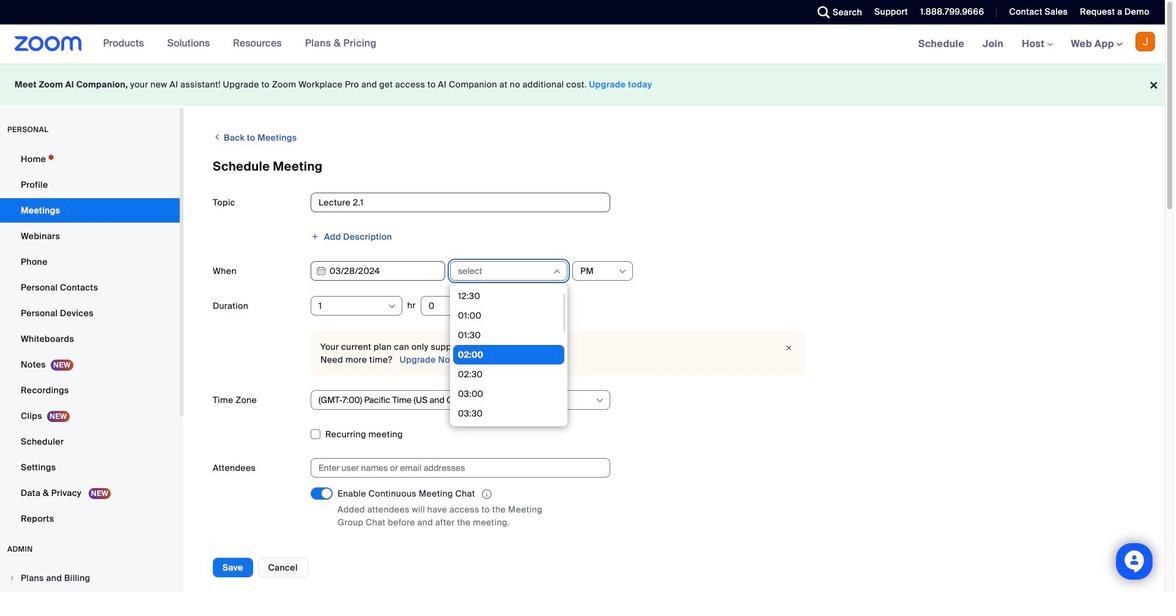 Task type: describe. For each thing, give the bounding box(es) containing it.
product information navigation
[[94, 24, 386, 64]]

My Meeting text field
[[311, 193, 610, 212]]

1 vertical spatial show options image
[[387, 302, 397, 311]]

close image
[[782, 342, 796, 354]]

select start time text field
[[458, 262, 552, 280]]

Persistent Chat, enter email address,Enter user names or email addresses text field
[[319, 459, 592, 477]]

0 vertical spatial show options image
[[618, 267, 628, 276]]

personal menu menu
[[0, 147, 180, 532]]

hide options image
[[552, 267, 562, 276]]



Task type: vqa. For each thing, say whether or not it's contained in the screenshot.
application
yes



Task type: locate. For each thing, give the bounding box(es) containing it.
right image
[[9, 574, 16, 582]]

option group
[[311, 545, 1136, 564]]

add image
[[311, 232, 319, 241]]

meetings navigation
[[909, 24, 1165, 64]]

1 horizontal spatial show options image
[[618, 267, 628, 276]]

choose date text field
[[311, 261, 445, 281]]

learn more about enable continuous meeting chat image
[[478, 489, 495, 500]]

menu item
[[0, 566, 180, 590]]

show options image
[[618, 267, 628, 276], [387, 302, 397, 311]]

footer
[[0, 64, 1165, 106]]

application
[[338, 488, 570, 501]]

banner
[[0, 24, 1165, 64]]

0 horizontal spatial show options image
[[387, 302, 397, 311]]

zoom logo image
[[15, 36, 82, 51]]

profile picture image
[[1136, 32, 1156, 51]]

left image
[[213, 131, 222, 143]]

list box
[[453, 267, 565, 592]]

show options image
[[595, 396, 605, 406]]



